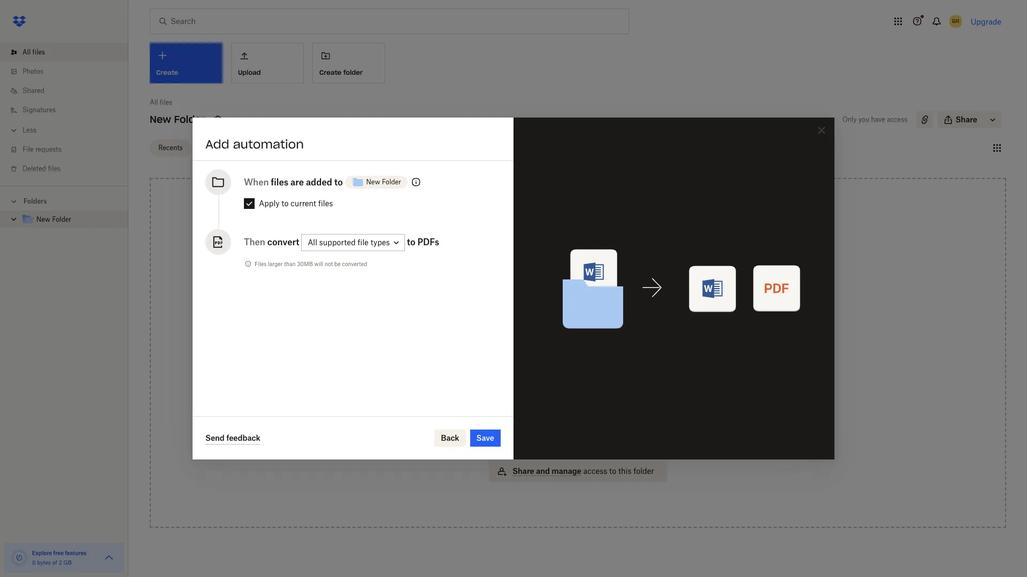 Task type: locate. For each thing, give the bounding box(es) containing it.
quota usage element
[[11, 550, 28, 567]]

2 horizontal spatial all
[[308, 238, 317, 247]]

new up recents
[[150, 113, 171, 126]]

new folder down the folders 'button'
[[36, 216, 71, 224]]

to right here
[[587, 284, 595, 293]]

files
[[255, 261, 267, 267]]

photos
[[22, 67, 43, 75]]

1 horizontal spatial all files link
[[150, 97, 172, 108]]

2 vertical spatial all
[[308, 238, 317, 247]]

new down folders
[[36, 216, 50, 224]]

folder
[[174, 113, 205, 126], [382, 178, 401, 186], [52, 216, 71, 224]]

2 horizontal spatial folder
[[382, 178, 401, 186]]

back button
[[434, 430, 466, 447]]

new folder inside button
[[366, 178, 401, 186]]

new folder for new folder link
[[36, 216, 71, 224]]

share inside the more ways to add content element
[[513, 467, 534, 476]]

all files link up recents
[[150, 97, 172, 108]]

only you have access
[[842, 116, 908, 124]]

all files list item
[[0, 43, 128, 62]]

1 vertical spatial folder
[[634, 467, 654, 476]]

folder permissions image
[[410, 176, 422, 189]]

folder inside button
[[382, 178, 401, 186]]

access inside the more ways to add content element
[[583, 467, 607, 476]]

1 horizontal spatial folder
[[174, 113, 205, 126]]

folder left folder permissions icon
[[382, 178, 401, 186]]

0 vertical spatial share
[[956, 115, 977, 124]]

or
[[533, 296, 540, 305]]

0 vertical spatial all files link
[[9, 43, 128, 62]]

1 vertical spatial all files
[[150, 98, 172, 106]]

recents
[[158, 144, 183, 152]]

are
[[290, 177, 304, 188]]

0 vertical spatial new
[[150, 113, 171, 126]]

new folder for new folder button
[[366, 178, 401, 186]]

share
[[956, 115, 977, 124], [513, 467, 534, 476]]

2 vertical spatial folder
[[52, 216, 71, 224]]

0 horizontal spatial new
[[36, 216, 50, 224]]

access
[[887, 116, 908, 124], [583, 467, 607, 476]]

create
[[319, 68, 341, 76]]

0 vertical spatial all files
[[22, 48, 45, 56]]

added
[[306, 177, 332, 188]]

to right added
[[334, 177, 343, 188]]

2 vertical spatial new folder
[[36, 216, 71, 224]]

0 vertical spatial folder
[[343, 68, 363, 76]]

new inside button
[[366, 178, 380, 186]]

1 horizontal spatial share
[[956, 115, 977, 124]]

1 horizontal spatial all files
[[150, 98, 172, 106]]

all up files larger than 30mb will not be converted
[[308, 238, 317, 247]]

folder right this
[[634, 467, 654, 476]]

files
[[32, 48, 45, 56], [160, 98, 172, 106], [48, 165, 61, 173], [271, 177, 288, 188], [318, 199, 333, 208], [552, 284, 567, 293], [545, 437, 560, 446]]

new folder
[[150, 113, 205, 126], [366, 178, 401, 186], [36, 216, 71, 224]]

folder inside button
[[343, 68, 363, 76]]

new for new folder button
[[366, 178, 380, 186]]

all supported file types button
[[301, 234, 405, 252]]

files left are
[[271, 177, 288, 188]]

to
[[334, 177, 343, 188], [282, 199, 289, 208], [407, 237, 415, 248], [587, 284, 595, 293], [609, 467, 616, 476]]

1 vertical spatial new
[[366, 178, 380, 186]]

more ways to add content element
[[487, 349, 669, 493]]

1 vertical spatial all files link
[[150, 97, 172, 108]]

file
[[22, 146, 34, 154]]

send
[[205, 434, 225, 443]]

here
[[569, 284, 586, 293]]

then
[[244, 237, 265, 248]]

automation
[[233, 137, 304, 152]]

files right the request
[[545, 437, 560, 446]]

share inside button
[[956, 115, 977, 124]]

this
[[618, 467, 632, 476]]

0 horizontal spatial all files
[[22, 48, 45, 56]]

0 vertical spatial access
[[887, 116, 908, 124]]

2 horizontal spatial new folder
[[366, 178, 401, 186]]

folders
[[24, 197, 47, 205]]

apply to current files
[[259, 199, 333, 208]]

back
[[441, 434, 459, 443]]

new folder left folder permissions icon
[[366, 178, 401, 186]]

all supported file types
[[308, 238, 390, 247]]

1 vertical spatial folder
[[382, 178, 401, 186]]

all files link
[[9, 43, 128, 62], [150, 97, 172, 108]]

all files up recents
[[150, 98, 172, 106]]

gb
[[63, 560, 72, 567]]

all
[[22, 48, 31, 56], [150, 98, 158, 106], [308, 238, 317, 247]]

send feedback
[[205, 434, 260, 443]]

2 vertical spatial new
[[36, 216, 50, 224]]

share button
[[938, 111, 984, 128]]

folder right create
[[343, 68, 363, 76]]

current
[[291, 199, 316, 208]]

add automation
[[205, 137, 304, 152]]

new left folder permissions icon
[[366, 178, 380, 186]]

folder down the folders 'button'
[[52, 216, 71, 224]]

files up photos
[[32, 48, 45, 56]]

access right have
[[887, 116, 908, 124]]

add
[[205, 137, 229, 152]]

files up recents
[[160, 98, 172, 106]]

access right manage
[[583, 467, 607, 476]]

less
[[22, 126, 36, 134]]

save
[[476, 434, 494, 443]]

deleted files
[[22, 165, 61, 173]]

2 horizontal spatial new
[[366, 178, 380, 186]]

0 horizontal spatial access
[[583, 467, 607, 476]]

folder up recents
[[174, 113, 205, 126]]

all files
[[22, 48, 45, 56], [150, 98, 172, 106]]

0 horizontal spatial all files link
[[9, 43, 128, 62]]

button
[[600, 296, 623, 305]]

all files link up shared link
[[9, 43, 128, 62]]

folder
[[343, 68, 363, 76], [634, 467, 654, 476]]

access for have
[[887, 116, 908, 124]]

1 vertical spatial access
[[583, 467, 607, 476]]

not
[[325, 261, 333, 267]]

all up recents button
[[150, 98, 158, 106]]

list
[[0, 36, 128, 186]]

0 horizontal spatial folder
[[52, 216, 71, 224]]

1 horizontal spatial all
[[150, 98, 158, 106]]

1 horizontal spatial folder
[[634, 467, 654, 476]]

access
[[513, 377, 539, 386]]

files up the
[[552, 284, 567, 293]]

only
[[842, 116, 857, 124]]

add automation dialog
[[193, 118, 835, 460]]

1 vertical spatial new folder
[[366, 178, 401, 186]]

0 horizontal spatial all
[[22, 48, 31, 56]]

create folder button
[[312, 43, 385, 83]]

1 vertical spatial share
[[513, 467, 534, 476]]

0 vertical spatial all
[[22, 48, 31, 56]]

when
[[244, 177, 269, 188]]

drop files here to upload, or use the 'upload' button
[[532, 284, 624, 305]]

starred
[[204, 144, 227, 152]]

0 horizontal spatial share
[[513, 467, 534, 476]]

1 horizontal spatial new
[[150, 113, 171, 126]]

1 horizontal spatial access
[[887, 116, 908, 124]]

feedback
[[226, 434, 260, 443]]

0 horizontal spatial folder
[[343, 68, 363, 76]]

new folder up recents
[[150, 113, 205, 126]]

0 horizontal spatial new folder
[[36, 216, 71, 224]]

less image
[[9, 125, 19, 136]]

all up photos
[[22, 48, 31, 56]]

all files up photos
[[22, 48, 45, 56]]

signatures
[[22, 106, 56, 114]]

access button
[[489, 371, 667, 393]]

1 horizontal spatial new folder
[[150, 113, 205, 126]]

list containing all files
[[0, 36, 128, 186]]

larger
[[268, 261, 283, 267]]



Task type: vqa. For each thing, say whether or not it's contained in the screenshot.
middle Track
no



Task type: describe. For each thing, give the bounding box(es) containing it.
to left this
[[609, 467, 616, 476]]

converted
[[342, 261, 367, 267]]

access for manage
[[583, 467, 607, 476]]

to right apply
[[282, 199, 289, 208]]

folders button
[[0, 193, 128, 209]]

request files
[[513, 437, 560, 446]]

to left pdfs
[[407, 237, 415, 248]]

free
[[53, 550, 64, 557]]

explore
[[32, 550, 52, 557]]

explore free features 0 bytes of 2 gb
[[32, 550, 87, 567]]

30mb
[[297, 261, 313, 267]]

folder inside the more ways to add content element
[[634, 467, 654, 476]]

signatures link
[[9, 101, 128, 120]]

upgrade link
[[971, 17, 1001, 26]]

to pdfs
[[407, 237, 439, 248]]

import
[[513, 407, 538, 416]]

have
[[871, 116, 885, 124]]

2
[[59, 560, 62, 567]]

dropbox image
[[9, 11, 30, 32]]

0 vertical spatial folder
[[174, 113, 205, 126]]

files inside 'drop files here to upload, or use the 'upload' button'
[[552, 284, 567, 293]]

deleted
[[22, 165, 46, 173]]

types
[[371, 238, 390, 247]]

and
[[536, 467, 550, 476]]

will
[[314, 261, 323, 267]]

requests
[[35, 146, 61, 154]]

features
[[65, 550, 87, 557]]

all inside list item
[[22, 48, 31, 56]]

new folder button
[[345, 172, 408, 193]]

import button
[[489, 401, 667, 423]]

manage
[[552, 467, 581, 476]]

files right deleted
[[48, 165, 61, 173]]

save button
[[470, 430, 501, 447]]

the
[[556, 296, 568, 305]]

file
[[358, 238, 369, 247]]

be
[[334, 261, 341, 267]]

files down added
[[318, 199, 333, 208]]

files are added to
[[271, 177, 343, 188]]

to inside 'drop files here to upload, or use the 'upload' button'
[[587, 284, 595, 293]]

convert
[[267, 237, 299, 248]]

you
[[859, 116, 869, 124]]

folder for new folder link
[[52, 216, 71, 224]]

apply
[[259, 199, 280, 208]]

share for share and manage access to this folder
[[513, 467, 534, 476]]

request files button
[[489, 431, 667, 453]]

1 vertical spatial all
[[150, 98, 158, 106]]

request
[[513, 437, 543, 446]]

than
[[284, 261, 296, 267]]

0
[[32, 560, 36, 567]]

shared
[[22, 87, 44, 95]]

photos link
[[9, 62, 128, 81]]

use
[[542, 296, 554, 305]]

shared link
[[9, 81, 128, 101]]

all files inside list item
[[22, 48, 45, 56]]

recents button
[[150, 139, 191, 156]]

supported
[[319, 238, 356, 247]]

of
[[52, 560, 57, 567]]

deleted files link
[[9, 159, 128, 179]]

new folder link
[[21, 213, 120, 227]]

upgrade
[[971, 17, 1001, 26]]

folder for new folder button
[[382, 178, 401, 186]]

pdfs
[[417, 237, 439, 248]]

upload,
[[597, 284, 624, 293]]

send feedback button
[[205, 432, 260, 445]]

'upload'
[[570, 296, 598, 305]]

files inside button
[[545, 437, 560, 446]]

file requests
[[22, 146, 61, 154]]

all inside dropdown button
[[308, 238, 317, 247]]

new for new folder link
[[36, 216, 50, 224]]

starred button
[[196, 139, 236, 156]]

share for share
[[956, 115, 977, 124]]

bytes
[[37, 560, 51, 567]]

files larger than 30mb will not be converted
[[255, 261, 367, 267]]

then convert
[[244, 237, 299, 248]]

file requests link
[[9, 140, 128, 159]]

0 vertical spatial new folder
[[150, 113, 205, 126]]

drop
[[532, 284, 550, 293]]

share and manage access to this folder
[[513, 467, 654, 476]]

create folder
[[319, 68, 363, 76]]

files inside list item
[[32, 48, 45, 56]]



